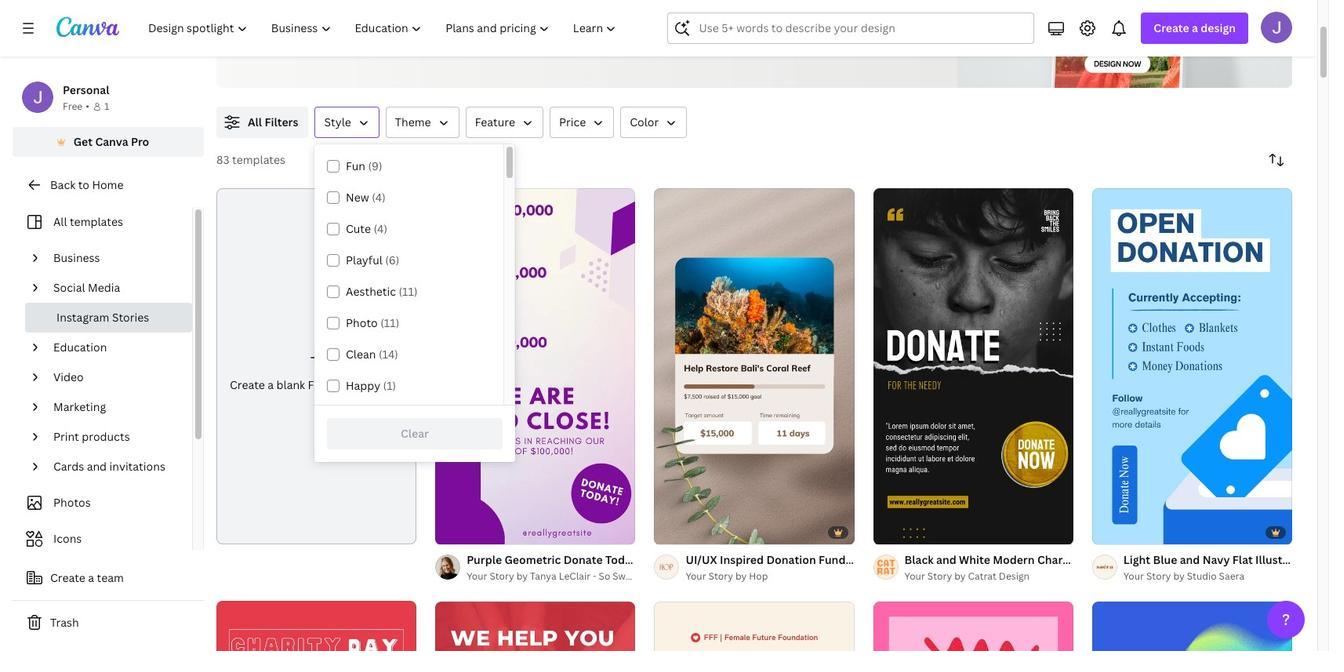 Task type: vqa. For each thing, say whether or not it's contained in the screenshot.
Pilot Plane Avatar Character $
no



Task type: locate. For each thing, give the bounding box(es) containing it.
0 vertical spatial and
[[87, 459, 107, 474]]

design
[[999, 569, 1030, 583]]

create left the blank at the bottom of page
[[230, 377, 265, 392]]

1 vertical spatial templates
[[70, 214, 123, 229]]

story right (1)
[[428, 377, 457, 392]]

all left the "filters"
[[248, 115, 262, 129]]

photo
[[346, 315, 378, 330]]

new (4)
[[346, 190, 386, 205]]

clean (14)
[[346, 347, 399, 362]]

your down black
[[905, 569, 926, 583]]

a left the design
[[1193, 20, 1199, 35]]

black
[[905, 552, 934, 567]]

2 horizontal spatial a
[[1193, 20, 1199, 35]]

0 horizontal spatial fundraising
[[308, 377, 370, 392]]

story
[[428, 377, 457, 392], [941, 552, 970, 567], [1174, 552, 1203, 567], [490, 569, 515, 583], [709, 569, 734, 583], [928, 569, 953, 583], [1147, 569, 1172, 583]]

ui/ux inspired donation fundraising instagram story image
[[655, 188, 855, 544]]

black and white modern charity poster instagram story your story by catrat design
[[905, 552, 1203, 583]]

instagram up education
[[56, 310, 109, 325]]

0 vertical spatial all
[[248, 115, 262, 129]]

1 horizontal spatial all
[[248, 115, 262, 129]]

(14)
[[379, 347, 399, 362]]

2 vertical spatial a
[[88, 570, 94, 585]]

by down inspired
[[736, 569, 747, 583]]

marketing link
[[47, 392, 183, 422]]

story inside your story by tanya leclair - so swell studio link
[[490, 569, 515, 583]]

0 vertical spatial fundraising
[[308, 377, 370, 392]]

instagram stories
[[56, 310, 149, 325]]

1 vertical spatial fundraising
[[819, 552, 882, 567]]

cute
[[346, 221, 371, 236]]

pink red white cute illustrative fundraising / donation opportunities instagram story image
[[874, 602, 1074, 651]]

blank
[[277, 377, 305, 392]]

2 vertical spatial create
[[50, 570, 85, 585]]

back to home
[[50, 177, 124, 192]]

(9)
[[368, 158, 383, 173]]

create inside button
[[50, 570, 85, 585]]

templates right 83
[[232, 152, 286, 167]]

create left the design
[[1155, 20, 1190, 35]]

2 by from the left
[[736, 569, 747, 583]]

your up blue and green pop of auras business and entrepreneurship fundraising instagram story image
[[1124, 569, 1145, 583]]

business
[[53, 250, 100, 265]]

all inside button
[[248, 115, 262, 129]]

0 horizontal spatial a
[[88, 570, 94, 585]]

1 vertical spatial create
[[230, 377, 265, 392]]

1 by from the left
[[517, 569, 528, 583]]

social
[[53, 280, 85, 295]]

jacob simon image
[[1262, 12, 1293, 43]]

1 horizontal spatial and
[[937, 552, 957, 567]]

a inside create a team button
[[88, 570, 94, 585]]

clean
[[346, 347, 376, 362]]

1 vertical spatial (11)
[[381, 315, 400, 330]]

instagram
[[56, 310, 109, 325], [372, 377, 425, 392], [884, 552, 938, 567], [1117, 552, 1171, 567]]

create
[[1155, 20, 1190, 35], [230, 377, 265, 392], [50, 570, 85, 585]]

photo (11)
[[346, 315, 400, 330]]

your left tanya
[[467, 569, 488, 583]]

video link
[[47, 363, 183, 392]]

0 horizontal spatial and
[[87, 459, 107, 474]]

(4) for new (4)
[[372, 190, 386, 205]]

0 vertical spatial (11)
[[399, 284, 418, 299]]

1 horizontal spatial fundraising
[[819, 552, 882, 567]]

(4) right 'new'
[[372, 190, 386, 205]]

by down white
[[955, 569, 966, 583]]

trash
[[50, 615, 79, 630]]

and right black
[[937, 552, 957, 567]]

instagram down (14)
[[372, 377, 425, 392]]

story inside your story by studio saera link
[[1147, 569, 1172, 583]]

2 your from the left
[[686, 569, 707, 583]]

cute (4)
[[346, 221, 388, 236]]

story up catrat
[[941, 552, 970, 567]]

-
[[593, 569, 597, 583]]

your
[[467, 569, 488, 583], [686, 569, 707, 583], [905, 569, 926, 583], [1124, 569, 1145, 583]]

and
[[87, 459, 107, 474], [937, 552, 957, 567]]

0 vertical spatial create
[[1155, 20, 1190, 35]]

a left the blank at the bottom of page
[[268, 377, 274, 392]]

photos
[[53, 495, 91, 510]]

1 horizontal spatial a
[[268, 377, 274, 392]]

ui/ux inspired donation fundraising instagram story link
[[686, 551, 970, 569]]

1 vertical spatial all
[[53, 214, 67, 229]]

story down ui/ux
[[709, 569, 734, 583]]

price button
[[550, 107, 615, 138]]

all templates
[[53, 214, 123, 229]]

to
[[78, 177, 89, 192]]

story up blue and green pop of auras business and entrepreneurship fundraising instagram story image
[[1147, 569, 1172, 583]]

personal
[[63, 82, 109, 97]]

your inside the black and white modern charity poster instagram story your story by catrat design
[[905, 569, 926, 583]]

a inside create a blank fundraising instagram story element
[[268, 377, 274, 392]]

products
[[82, 429, 130, 444]]

Sort by button
[[1262, 144, 1293, 176]]

story left tanya
[[490, 569, 515, 583]]

aesthetic (11)
[[346, 284, 418, 299]]

new
[[346, 190, 369, 205]]

fundraising inside ui/ux inspired donation fundraising instagram story your story by hop
[[819, 552, 882, 567]]

create down icons
[[50, 570, 85, 585]]

0 horizontal spatial create
[[50, 570, 85, 585]]

a inside create a design dropdown button
[[1193, 20, 1199, 35]]

icons link
[[22, 524, 183, 554]]

(11) right photo
[[381, 315, 400, 330]]

create a design button
[[1142, 13, 1249, 44]]

create a blank fundraising instagram story element
[[217, 188, 457, 544]]

canva
[[95, 134, 128, 149]]

instagram inside the black and white modern charity poster instagram story your story by catrat design
[[1117, 552, 1171, 567]]

instagram left white
[[884, 552, 938, 567]]

theme
[[395, 115, 431, 129]]

fundraising for blank
[[308, 377, 370, 392]]

4 your from the left
[[1124, 569, 1145, 583]]

(4) right the cute at the top left of the page
[[374, 221, 388, 236]]

studio right swell
[[639, 569, 669, 583]]

(6)
[[386, 253, 400, 268]]

your story by tanya leclair - so swell studio link
[[467, 569, 669, 584]]

marketing
[[53, 399, 106, 414]]

a
[[1193, 20, 1199, 35], [268, 377, 274, 392], [88, 570, 94, 585]]

0 vertical spatial a
[[1193, 20, 1199, 35]]

business link
[[47, 243, 183, 273]]

1 horizontal spatial create
[[230, 377, 265, 392]]

templates down back to home
[[70, 214, 123, 229]]

and for black
[[937, 552, 957, 567]]

by inside the black and white modern charity poster instagram story your story by catrat design
[[955, 569, 966, 583]]

0 horizontal spatial templates
[[70, 214, 123, 229]]

0 horizontal spatial studio
[[639, 569, 669, 583]]

media
[[88, 280, 120, 295]]

by up blue and green pop of auras business and entrepreneurship fundraising instagram story image
[[1174, 569, 1185, 583]]

so
[[599, 569, 611, 583]]

clear button
[[327, 418, 503, 450]]

None search field
[[668, 13, 1035, 44]]

studio
[[639, 569, 669, 583], [1188, 569, 1218, 583]]

instagram up 'your story by studio saera'
[[1117, 552, 1171, 567]]

3 by from the left
[[955, 569, 966, 583]]

2 horizontal spatial create
[[1155, 20, 1190, 35]]

style
[[324, 115, 351, 129]]

1 studio from the left
[[639, 569, 669, 583]]

catrat
[[969, 569, 997, 583]]

all down back
[[53, 214, 67, 229]]

1 vertical spatial and
[[937, 552, 957, 567]]

1 your from the left
[[467, 569, 488, 583]]

1 horizontal spatial templates
[[232, 152, 286, 167]]

invitations
[[109, 459, 165, 474]]

fundraising instagram stories templates image
[[958, 0, 1293, 88]]

and right cards
[[87, 459, 107, 474]]

print
[[53, 429, 79, 444]]

your down ui/ux
[[686, 569, 707, 583]]

templates
[[232, 152, 286, 167], [70, 214, 123, 229]]

and inside the black and white modern charity poster instagram story your story by catrat design
[[937, 552, 957, 567]]

a for blank
[[268, 377, 274, 392]]

0 horizontal spatial all
[[53, 214, 67, 229]]

create for create a design
[[1155, 20, 1190, 35]]

(11) down (6)
[[399, 284, 418, 299]]

(11) for photo (11)
[[381, 315, 400, 330]]

0 vertical spatial (4)
[[372, 190, 386, 205]]

3 your from the left
[[905, 569, 926, 583]]

templates for all templates
[[70, 214, 123, 229]]

0 vertical spatial templates
[[232, 152, 286, 167]]

a left 'team'
[[88, 570, 94, 585]]

create for create a team
[[50, 570, 85, 585]]

color
[[630, 115, 659, 129]]

1 vertical spatial (4)
[[374, 221, 388, 236]]

studio left saera on the right of the page
[[1188, 569, 1218, 583]]

print products
[[53, 429, 130, 444]]

ui/ux
[[686, 552, 718, 567]]

by left tanya
[[517, 569, 528, 583]]

1 horizontal spatial studio
[[1188, 569, 1218, 583]]

create inside dropdown button
[[1155, 20, 1190, 35]]

(4)
[[372, 190, 386, 205], [374, 221, 388, 236]]

all filters button
[[217, 107, 309, 138]]

white
[[960, 552, 991, 567]]

swell
[[613, 569, 637, 583]]

1 vertical spatial a
[[268, 377, 274, 392]]

back to home link
[[13, 169, 204, 201]]



Task type: describe. For each thing, give the bounding box(es) containing it.
your story by hop link
[[686, 569, 855, 584]]

create a team
[[50, 570, 124, 585]]

inspired
[[720, 552, 764, 567]]

light blue and navy flat illustration open donation instagram story image
[[1093, 188, 1293, 544]]

create a team button
[[13, 563, 204, 594]]

back
[[50, 177, 75, 192]]

saera
[[1220, 569, 1245, 583]]

social media
[[53, 280, 120, 295]]

home
[[92, 177, 124, 192]]

templates for 83 templates
[[232, 152, 286, 167]]

create a blank fundraising instagram story link
[[217, 188, 457, 544]]

pink illustration international of charity day instagram story image
[[217, 601, 417, 651]]

fun
[[346, 158, 366, 173]]

charity
[[1038, 552, 1077, 567]]

all for all templates
[[53, 214, 67, 229]]

create a blank fundraising instagram story
[[230, 377, 457, 392]]

icons
[[53, 531, 82, 546]]

black and white modern charity poster instagram story image
[[874, 188, 1074, 544]]

photos link
[[22, 488, 183, 518]]

design
[[1202, 20, 1237, 35]]

filters
[[265, 115, 299, 129]]

(1)
[[383, 378, 396, 393]]

hop
[[750, 569, 769, 583]]

your inside ui/ux inspired donation fundraising instagram story your story by hop
[[686, 569, 707, 583]]

top level navigation element
[[138, 13, 630, 44]]

•
[[86, 100, 89, 113]]

cards and invitations
[[53, 459, 165, 474]]

donation
[[767, 552, 817, 567]]

clear
[[401, 426, 429, 441]]

83
[[217, 152, 230, 167]]

cards and invitations link
[[47, 452, 183, 482]]

feature
[[475, 115, 516, 129]]

feature button
[[466, 107, 544, 138]]

create for create a blank fundraising instagram story
[[230, 377, 265, 392]]

83 templates
[[217, 152, 286, 167]]

get canva pro
[[73, 134, 149, 149]]

print products link
[[47, 422, 183, 452]]

instagram inside ui/ux inspired donation fundraising instagram story your story by hop
[[884, 552, 938, 567]]

modern
[[993, 552, 1035, 567]]

price
[[559, 115, 586, 129]]

fun (9)
[[346, 158, 383, 173]]

ivory yellow pink cute illustrative fundraising / donation opportunities instagram story image
[[655, 602, 855, 651]]

your story by tanya leclair - so swell studio
[[467, 569, 669, 583]]

all for all filters
[[248, 115, 262, 129]]

1
[[104, 100, 109, 113]]

playful
[[346, 253, 383, 268]]

story inside create a blank fundraising instagram story element
[[428, 377, 457, 392]]

your story by catrat design link
[[905, 569, 1074, 584]]

a for design
[[1193, 20, 1199, 35]]

cards
[[53, 459, 84, 474]]

(11) for aesthetic (11)
[[399, 284, 418, 299]]

all templates link
[[22, 207, 183, 237]]

stories
[[112, 310, 149, 325]]

fundraising for donation
[[819, 552, 882, 567]]

(4) for cute (4)
[[374, 221, 388, 236]]

happy
[[346, 378, 381, 393]]

purple geometric donate today fundraising goal instagram story image
[[436, 188, 636, 544]]

story up 'your story by studio saera'
[[1174, 552, 1203, 567]]

2 studio from the left
[[1188, 569, 1218, 583]]

story down black
[[928, 569, 953, 583]]

poster
[[1080, 552, 1115, 567]]

ui/ux inspired donation fundraising instagram story your story by hop
[[686, 552, 970, 583]]

tanya
[[531, 569, 557, 583]]

blue and green pop of auras business and entrepreneurship fundraising instagram story image
[[1093, 602, 1293, 651]]

free •
[[63, 100, 89, 113]]

style button
[[315, 107, 380, 138]]

by inside ui/ux inspired donation fundraising instagram story your story by hop
[[736, 569, 747, 583]]

Search search field
[[699, 13, 1025, 43]]

get
[[73, 134, 93, 149]]

a for team
[[88, 570, 94, 585]]

pro
[[131, 134, 149, 149]]

black and white modern charity poster instagram story link
[[905, 551, 1203, 569]]

create a design
[[1155, 20, 1237, 35]]

trash link
[[13, 607, 204, 639]]

education link
[[47, 333, 183, 363]]

free
[[63, 100, 83, 113]]

4 by from the left
[[1174, 569, 1185, 583]]

pink modern photo international of charity day instagram story image
[[436, 602, 636, 651]]

playful (6)
[[346, 253, 400, 268]]

theme button
[[386, 107, 460, 138]]

education
[[53, 340, 107, 355]]

aesthetic
[[346, 284, 396, 299]]

your story by studio saera link
[[1124, 569, 1293, 584]]

get canva pro button
[[13, 127, 204, 157]]

color button
[[621, 107, 688, 138]]

your story by studio saera
[[1124, 569, 1245, 583]]

team
[[97, 570, 124, 585]]

social media link
[[47, 273, 183, 303]]

all filters
[[248, 115, 299, 129]]

and for cards
[[87, 459, 107, 474]]

video
[[53, 370, 84, 384]]



